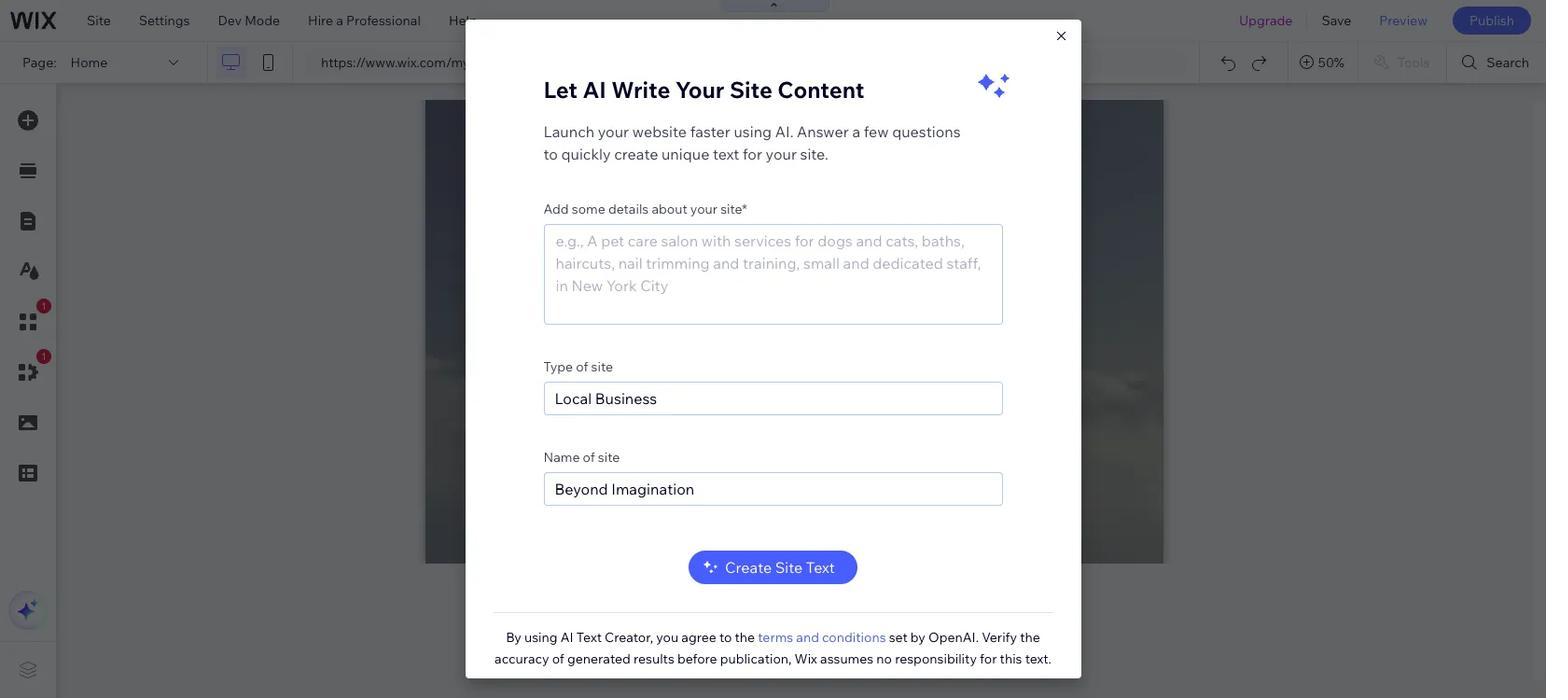 Task type: locate. For each thing, give the bounding box(es) containing it.
50% button
[[1289, 42, 1358, 83]]

save
[[1322, 12, 1352, 29]]

for
[[743, 145, 762, 163], [980, 650, 997, 667]]

conditions
[[822, 629, 886, 646]]

creator,
[[605, 629, 653, 646]]

1 horizontal spatial using
[[734, 122, 772, 141]]

using inside the launch your website faster using ai. answer a few questions to quickly create unique text for your site.
[[734, 122, 772, 141]]

using
[[734, 122, 772, 141], [524, 629, 558, 646]]

unique
[[662, 145, 710, 163]]

0 vertical spatial to
[[544, 145, 558, 163]]

0 vertical spatial of
[[576, 358, 588, 375]]

site
[[87, 12, 111, 29], [730, 76, 773, 104], [775, 558, 803, 577]]

set
[[889, 629, 908, 646]]

for inside the launch your website faster using ai. answer a few questions to quickly create unique text for your site.
[[743, 145, 762, 163]]

site right type
[[591, 358, 613, 375]]

tools button
[[1359, 42, 1447, 83]]

the up text.
[[1020, 629, 1040, 646]]

your
[[598, 122, 629, 141], [766, 145, 797, 163], [690, 201, 718, 217]]

accuracy
[[495, 650, 549, 667]]

site
[[591, 358, 613, 375], [598, 449, 620, 466]]

0 vertical spatial site
[[87, 12, 111, 29]]

of right type
[[576, 358, 588, 375]]

0 horizontal spatial site
[[87, 12, 111, 29]]

Fluffy Tails text field
[[544, 472, 1003, 506]]

1 vertical spatial text
[[577, 629, 602, 646]]

2 vertical spatial of
[[552, 650, 564, 667]]

1 vertical spatial site
[[598, 449, 620, 466]]

1 horizontal spatial site
[[730, 76, 773, 104]]

your up create
[[598, 122, 629, 141]]

agree
[[681, 629, 716, 646]]

2 horizontal spatial your
[[766, 145, 797, 163]]

0 horizontal spatial your
[[598, 122, 629, 141]]

0 vertical spatial text
[[806, 558, 835, 577]]

preview
[[1380, 12, 1428, 29]]

1 horizontal spatial a
[[852, 122, 861, 141]]

a
[[336, 12, 343, 29], [852, 122, 861, 141]]

2 vertical spatial your
[[690, 201, 718, 217]]

for right text
[[743, 145, 762, 163]]

to down launch on the left top of the page
[[544, 145, 558, 163]]

for for your
[[743, 145, 762, 163]]

a right hire
[[336, 12, 343, 29]]

some
[[572, 201, 605, 217]]

site for type of site
[[591, 358, 613, 375]]

before
[[677, 650, 717, 667]]

create site text button
[[689, 551, 857, 584]]

2 vertical spatial site
[[775, 558, 803, 577]]

1 vertical spatial of
[[583, 449, 595, 466]]

of
[[576, 358, 588, 375], [583, 449, 595, 466], [552, 650, 564, 667]]

50%
[[1318, 54, 1345, 71]]

2 the from the left
[[1020, 629, 1040, 646]]

1 vertical spatial a
[[852, 122, 861, 141]]

0 horizontal spatial a
[[336, 12, 343, 29]]

your down ai.
[[766, 145, 797, 163]]

1 horizontal spatial ai
[[583, 76, 606, 104]]

text
[[806, 558, 835, 577], [577, 629, 602, 646]]

ai
[[583, 76, 606, 104], [561, 629, 574, 646]]

1 vertical spatial using
[[524, 629, 558, 646]]

site right name at the left bottom
[[598, 449, 620, 466]]

0 vertical spatial site
[[591, 358, 613, 375]]

create
[[614, 145, 658, 163]]

home
[[71, 54, 108, 71]]

0 horizontal spatial using
[[524, 629, 558, 646]]

dev mode
[[218, 12, 280, 29]]

settings
[[139, 12, 190, 29]]

0 horizontal spatial for
[[743, 145, 762, 163]]

to inside the launch your website faster using ai. answer a few questions to quickly create unique text for your site.
[[544, 145, 558, 163]]

1 vertical spatial to
[[719, 629, 732, 646]]

few
[[864, 122, 889, 141]]

wix
[[795, 650, 817, 667]]

ai right the let
[[583, 76, 606, 104]]

for left this
[[980, 650, 997, 667]]

1 vertical spatial ai
[[561, 629, 574, 646]]

your
[[675, 76, 725, 104]]

terms
[[758, 629, 793, 646]]

0 horizontal spatial the
[[735, 629, 755, 646]]

your left the site*
[[690, 201, 718, 217]]

dev
[[218, 12, 242, 29]]

site*
[[721, 201, 747, 217]]

0 vertical spatial a
[[336, 12, 343, 29]]

0 vertical spatial for
[[743, 145, 762, 163]]

create site text
[[725, 558, 835, 577]]

2 horizontal spatial site
[[775, 558, 803, 577]]

the up publication,
[[735, 629, 755, 646]]

1 horizontal spatial text
[[806, 558, 835, 577]]

1 vertical spatial for
[[980, 650, 997, 667]]

using left ai.
[[734, 122, 772, 141]]

text up generated
[[577, 629, 602, 646]]

site right the your
[[730, 76, 773, 104]]

the
[[735, 629, 755, 646], [1020, 629, 1040, 646]]

text up "terms and conditions" button
[[806, 558, 835, 577]]

search button
[[1448, 42, 1546, 83]]

results
[[634, 650, 675, 667]]

to
[[544, 145, 558, 163], [719, 629, 732, 646]]

ai.
[[775, 122, 794, 141]]

openai.
[[929, 629, 979, 646]]

ai up generated
[[561, 629, 574, 646]]

0 horizontal spatial ai
[[561, 629, 574, 646]]

questions
[[892, 122, 961, 141]]

1 horizontal spatial the
[[1020, 629, 1040, 646]]

1 vertical spatial site
[[730, 76, 773, 104]]

by
[[911, 629, 926, 646]]

let ai write your site content
[[544, 76, 865, 104]]

0 vertical spatial your
[[598, 122, 629, 141]]

site.
[[800, 145, 829, 163]]

0 vertical spatial using
[[734, 122, 772, 141]]

a left few
[[852, 122, 861, 141]]

content
[[778, 76, 865, 104]]

site right the create
[[775, 558, 803, 577]]

of right accuracy
[[552, 650, 564, 667]]

0 vertical spatial ai
[[583, 76, 606, 104]]

1 horizontal spatial your
[[690, 201, 718, 217]]

to right agree at left bottom
[[719, 629, 732, 646]]

terms and conditions button
[[758, 629, 886, 646]]

site up "home"
[[87, 12, 111, 29]]

tools
[[1398, 54, 1430, 71]]

1 horizontal spatial for
[[980, 650, 997, 667]]

using right by
[[524, 629, 558, 646]]

for inside set by openai. verify the accuracy of generated results before publication, wix assumes no responsibility for this text.
[[980, 650, 997, 667]]

of for name
[[583, 449, 595, 466]]

0 horizontal spatial to
[[544, 145, 558, 163]]

for for this
[[980, 650, 997, 667]]

site inside create site text button
[[775, 558, 803, 577]]

hire a professional
[[308, 12, 421, 29]]

of right name at the left bottom
[[583, 449, 595, 466]]



Task type: vqa. For each thing, say whether or not it's contained in the screenshot.
Video
no



Task type: describe. For each thing, give the bounding box(es) containing it.
let
[[544, 76, 578, 104]]

text
[[713, 145, 739, 163]]

text inside create site text button
[[806, 558, 835, 577]]

write
[[611, 76, 670, 104]]

of inside set by openai. verify the accuracy of generated results before publication, wix assumes no responsibility for this text.
[[552, 650, 564, 667]]

upgrade
[[1239, 12, 1293, 29]]

mode
[[245, 12, 280, 29]]

add
[[544, 201, 569, 217]]

launch your website faster using ai. answer a few questions to quickly create unique text for your site.
[[544, 122, 961, 163]]

by using ai text creator, you agree to the terms and conditions
[[506, 629, 886, 646]]

professional
[[346, 12, 421, 29]]

site for name of site
[[598, 449, 620, 466]]

help
[[449, 12, 478, 29]]

assumes
[[820, 650, 874, 667]]

website
[[632, 122, 687, 141]]

hire
[[308, 12, 333, 29]]

1 vertical spatial your
[[766, 145, 797, 163]]

preview button
[[1366, 0, 1442, 41]]

details
[[608, 201, 649, 217]]

of for type
[[576, 358, 588, 375]]

type
[[544, 358, 573, 375]]

quickly
[[561, 145, 611, 163]]

1 the from the left
[[735, 629, 755, 646]]

save button
[[1308, 0, 1366, 41]]

and
[[796, 629, 819, 646]]

faster
[[690, 122, 731, 141]]

you
[[656, 629, 679, 646]]

name
[[544, 449, 580, 466]]

name of site
[[544, 449, 620, 466]]

the inside set by openai. verify the accuracy of generated results before publication, wix assumes no responsibility for this text.
[[1020, 629, 1040, 646]]

verify
[[982, 629, 1017, 646]]

by
[[506, 629, 522, 646]]

publish button
[[1453, 7, 1531, 35]]

type of site
[[544, 358, 613, 375]]

https://www.wix.com/mysite
[[321, 54, 491, 71]]

0 horizontal spatial text
[[577, 629, 602, 646]]

publish
[[1470, 12, 1515, 29]]

search
[[1487, 54, 1529, 71]]

1 horizontal spatial to
[[719, 629, 732, 646]]

create
[[725, 558, 772, 577]]

about
[[652, 201, 687, 217]]

no
[[877, 650, 892, 667]]

Pet Care Provider text field
[[544, 382, 1003, 415]]

e.g., A pet care salon with services for dogs and cats, baths, haircuts, nail trimming and training, small and dedicated staff, in New York City text field
[[544, 224, 1003, 325]]

text.
[[1025, 650, 1052, 667]]

launch
[[544, 122, 595, 141]]

a inside the launch your website faster using ai. answer a few questions to quickly create unique text for your site.
[[852, 122, 861, 141]]

this
[[1000, 650, 1022, 667]]

responsibility
[[895, 650, 977, 667]]

set by openai. verify the accuracy of generated results before publication, wix assumes no responsibility for this text.
[[495, 629, 1052, 667]]

publication,
[[720, 650, 792, 667]]

add some details about your site*
[[544, 201, 747, 217]]

generated
[[567, 650, 631, 667]]

answer
[[797, 122, 849, 141]]



